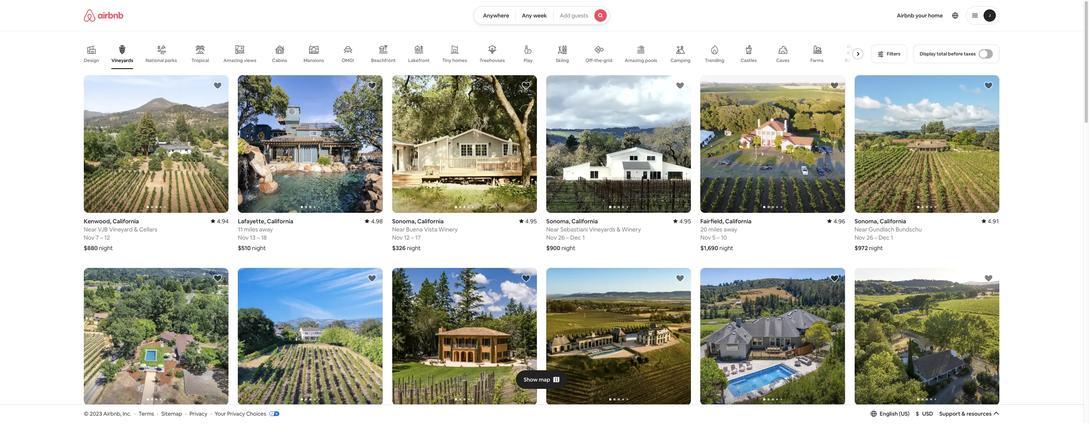 Task type: vqa. For each thing, say whether or not it's contained in the screenshot.


Task type: locate. For each thing, give the bounding box(es) containing it.
support
[[939, 410, 960, 417]]

california for 18
[[267, 218, 293, 225]]

nov left the 5
[[700, 234, 711, 241]]

& inside kenwood, california near vjb vineyard & cellars nov 7 – 12 $880 night
[[134, 226, 138, 233]]

26 up $972
[[866, 234, 873, 241]]

night right the $880
[[99, 244, 113, 252]]

12 down vjb
[[104, 234, 110, 241]]

0 horizontal spatial winery
[[439, 226, 458, 233]]

1 nov from the left
[[84, 234, 94, 241]]

2 miles from the left
[[708, 226, 722, 233]]

1 – from the left
[[100, 234, 103, 241]]

1 horizontal spatial miles
[[708, 226, 722, 233]]

– right the 5
[[717, 234, 720, 241]]

4.95 for sonoma, california near sebastiani vineyards & winery nov 26 – dec 1 $900 night
[[679, 218, 691, 225]]

tiny
[[442, 57, 451, 64]]

3 night from the left
[[562, 244, 575, 252]]

0 horizontal spatial sonoma,
[[392, 218, 416, 225]]

2 26 from the left
[[866, 234, 873, 241]]

add to wishlist: sonoma, california image for 4.91
[[984, 81, 993, 90]]

winery inside sonoma, california near sebastiani vineyards & winery nov 26 – dec 1 $900 night
[[622, 226, 641, 233]]

pools
[[645, 57, 657, 64]]

1
[[582, 234, 585, 241], [891, 234, 893, 241]]

california inside kenwood, california near vjb vineyard & cellars nov 7 – 12 $880 night
[[113, 218, 139, 225]]

cabins
[[272, 57, 287, 64]]

5 – from the left
[[411, 234, 414, 241]]

4.96 out of 5 average rating image
[[827, 218, 845, 225]]

near up $900
[[546, 226, 559, 233]]

amazing for amazing views
[[224, 57, 243, 64]]

4.94 out of 5 average rating image
[[211, 218, 229, 225]]

near up 7
[[84, 226, 97, 233]]

miles inside "lafayette, california 11 miles away nov 13 – 18 $510 night"
[[244, 226, 258, 233]]

1 down sebastiani
[[582, 234, 585, 241]]

0 horizontal spatial 4.95
[[525, 218, 537, 225]]

add to wishlist: glen ellen, california image
[[367, 274, 377, 283], [521, 274, 531, 283]]

tropical
[[191, 57, 209, 64]]

kenwood, inside kenwood, california near vjb vineyard & cellars nov 7 – 12 $880 night
[[84, 218, 111, 225]]

0 horizontal spatial 12
[[104, 234, 110, 241]]

california for 7
[[113, 218, 139, 225]]

glen right your
[[238, 410, 251, 418]]

map
[[539, 376, 550, 383]]

1 night from the left
[[99, 244, 113, 252]]

0 horizontal spatial add to wishlist: glen ellen, california image
[[367, 274, 377, 283]]

amazing for amazing pools
[[625, 57, 644, 64]]

add
[[560, 12, 570, 19]]

– right the 13
[[257, 234, 260, 241]]

1 horizontal spatial away
[[724, 226, 737, 233]]

amazing
[[224, 57, 243, 64], [625, 57, 644, 64]]

26 up $900
[[558, 234, 565, 241]]

1 horizontal spatial 1
[[891, 234, 893, 241]]

terms · sitemap · privacy ·
[[139, 410, 212, 417]]

1 horizontal spatial glen ellen, california
[[855, 410, 911, 418]]

1 4.95 out of 5 average rating image from the left
[[673, 218, 691, 225]]

design
[[84, 57, 99, 64]]

6 night from the left
[[869, 244, 883, 252]]

caves
[[776, 57, 790, 64]]

1 horizontal spatial vineyards
[[589, 226, 615, 233]]

sonoma,
[[546, 218, 570, 225], [392, 218, 416, 225], [855, 218, 879, 225]]

sonoma, california near sebastiani vineyards & winery nov 26 – dec 1 $900 night
[[546, 218, 641, 252]]

– left 17
[[411, 234, 414, 241]]

miles for 5
[[708, 226, 722, 233]]

1 inside sonoma, california near gundlach bundschu nov 26 – dec 1 $972 night
[[891, 234, 893, 241]]

&
[[134, 226, 138, 233], [617, 226, 621, 233], [962, 410, 965, 417]]

1 4.99 from the left
[[217, 410, 229, 418]]

& inside sonoma, california near sebastiani vineyards & winery nov 26 – dec 1 $900 night
[[617, 226, 621, 233]]

night right $900
[[562, 244, 575, 252]]

english (us)
[[880, 410, 910, 417]]

18
[[261, 234, 267, 241]]

airbnb your home
[[897, 12, 943, 19]]

vineyards right design
[[111, 57, 133, 64]]

group
[[84, 39, 866, 69], [84, 75, 229, 213], [238, 75, 383, 213], [392, 75, 537, 213], [546, 75, 691, 213], [700, 75, 845, 213], [855, 75, 999, 213], [84, 268, 229, 406], [238, 268, 383, 406], [392, 268, 537, 406], [546, 268, 691, 406], [700, 268, 845, 406], [855, 268, 999, 406]]

1 horizontal spatial 26
[[866, 234, 873, 241]]

5 night from the left
[[407, 244, 421, 252]]

0 horizontal spatial 4.99
[[217, 410, 229, 418]]

1 horizontal spatial 4.95 out of 5 average rating image
[[673, 218, 691, 225]]

$510
[[238, 244, 251, 252]]

near left buena
[[392, 226, 405, 233]]

privacy link
[[189, 410, 207, 417]]

california for dec
[[880, 218, 906, 225]]

near for near sebastiani vineyards & winery
[[546, 226, 559, 233]]

add guests
[[560, 12, 588, 19]]

near up $972
[[855, 226, 867, 233]]

kenwood, california
[[84, 410, 139, 418]]

10
[[721, 234, 727, 241]]

near inside kenwood, california near vjb vineyard & cellars nov 7 – 12 $880 night
[[84, 226, 97, 233]]

inc.
[[123, 410, 131, 417]]

& for vineyard
[[134, 226, 138, 233]]

0 horizontal spatial away
[[259, 226, 273, 233]]

add to wishlist: fairfield, california image
[[830, 81, 839, 90]]

4 – from the left
[[717, 234, 720, 241]]

2 nov from the left
[[238, 234, 249, 241]]

0 horizontal spatial glen
[[238, 410, 251, 418]]

trending
[[705, 57, 724, 64]]

0 horizontal spatial ellen,
[[252, 410, 266, 418]]

glen
[[238, 410, 251, 418], [855, 410, 867, 418]]

sonoma, up buena
[[392, 218, 416, 225]]

sonoma, inside sonoma, california near sebastiani vineyards & winery nov 26 – dec 1 $900 night
[[546, 218, 570, 225]]

glen left english
[[855, 410, 867, 418]]

1 26 from the left
[[558, 234, 565, 241]]

privacy right your
[[227, 410, 245, 417]]

1 horizontal spatial dec
[[879, 234, 889, 241]]

dec
[[570, 234, 581, 241], [879, 234, 889, 241]]

nov up $972
[[855, 234, 865, 241]]

miles inside fairfield, california 20 miles away nov 5 – 10 $1,690 night
[[708, 226, 722, 233]]

glen ellen, california
[[238, 410, 294, 418], [855, 410, 911, 418]]

terms
[[139, 410, 154, 417]]

add to wishlist: glen ellen, california image
[[984, 274, 993, 283]]

– down gundlach
[[874, 234, 877, 241]]

1 dec from the left
[[570, 234, 581, 241]]

2 ellen, from the left
[[869, 410, 883, 418]]

0 horizontal spatial vineyards
[[111, 57, 133, 64]]

1 winery from the left
[[622, 226, 641, 233]]

near inside sonoma, california near buena vista winery nov 12 – 17 $326 night
[[392, 226, 405, 233]]

add to wishlist: sonoma, california image
[[676, 81, 685, 90]]

2 horizontal spatial add to wishlist: sonoma, california image
[[984, 81, 993, 90]]

1 vertical spatial kenwood,
[[84, 410, 111, 418]]

4 nov from the left
[[700, 234, 711, 241]]

support & resources
[[939, 410, 992, 417]]

filters
[[887, 51, 900, 57]]

0 horizontal spatial add to wishlist: sonoma, california image
[[521, 81, 531, 90]]

gundlach
[[869, 226, 894, 233]]

1 1 from the left
[[582, 234, 585, 241]]

2 add to wishlist: glen ellen, california image from the left
[[521, 274, 531, 283]]

$326
[[392, 244, 406, 252]]

2 – from the left
[[257, 234, 260, 241]]

california inside fairfield, california 20 miles away nov 5 – 10 $1,690 night
[[725, 218, 752, 225]]

night down 17
[[407, 244, 421, 252]]

2023
[[90, 410, 102, 417]]

1 near from the left
[[84, 226, 97, 233]]

vineyards right sebastiani
[[589, 226, 615, 233]]

0 vertical spatial add to wishlist: kenwood, california image
[[213, 81, 222, 90]]

away up 10
[[724, 226, 737, 233]]

– inside "lafayette, california 11 miles away nov 13 – 18 $510 night"
[[257, 234, 260, 241]]

add to wishlist: sebastopol, california image
[[830, 274, 839, 283]]

night inside sonoma, california near buena vista winery nov 12 – 17 $326 night
[[407, 244, 421, 252]]

2 4.95 out of 5 average rating image from the left
[[519, 218, 537, 225]]

nov down "11"
[[238, 234, 249, 241]]

4 near from the left
[[855, 226, 867, 233]]

1 horizontal spatial sonoma,
[[546, 218, 570, 225]]

privacy
[[189, 410, 207, 417], [227, 410, 245, 417]]

4.99 out of 5 average rating image
[[981, 410, 999, 418]]

4.95 out of 5 average rating image for sonoma, california near buena vista winery nov 12 – 17 $326 night
[[519, 218, 537, 225]]

– inside sonoma, california near sebastiani vineyards & winery nov 26 – dec 1 $900 night
[[566, 234, 569, 241]]

0 horizontal spatial 26
[[558, 234, 565, 241]]

away inside fairfield, california 20 miles away nov 5 – 10 $1,690 night
[[724, 226, 737, 233]]

11
[[238, 226, 243, 233]]

2 sonoma, from the left
[[392, 218, 416, 225]]

dec down gundlach
[[879, 234, 889, 241]]

2 glen ellen, california from the left
[[855, 410, 911, 418]]

california for –
[[417, 218, 444, 225]]

night inside sonoma, california near gundlach bundschu nov 26 – dec 1 $972 night
[[869, 244, 883, 252]]

kenwood, california near vjb vineyard & cellars nov 7 – 12 $880 night
[[84, 218, 157, 252]]

amazing left pools
[[625, 57, 644, 64]]

night
[[99, 244, 113, 252], [252, 244, 266, 252], [562, 244, 575, 252], [719, 244, 733, 252], [407, 244, 421, 252], [869, 244, 883, 252]]

© 2023 airbnb, inc. ·
[[84, 410, 136, 417]]

1 horizontal spatial glen
[[855, 410, 867, 418]]

vineyard
[[109, 226, 133, 233]]

california inside sonoma, california near buena vista winery nov 12 – 17 $326 night
[[417, 218, 444, 225]]

12
[[104, 234, 110, 241], [404, 234, 410, 241]]

0 horizontal spatial privacy
[[189, 410, 207, 417]]

0 horizontal spatial glen ellen, california
[[238, 410, 294, 418]]

add to wishlist: kenwood, california image
[[213, 81, 222, 90], [213, 274, 222, 283]]

amazing left views
[[224, 57, 243, 64]]

· left privacy "link"
[[185, 410, 186, 417]]

sonoma, inside sonoma, california near gundlach bundschu nov 26 – dec 1 $972 night
[[855, 218, 879, 225]]

any week
[[522, 12, 547, 19]]

17
[[415, 234, 421, 241]]

miles up the 5
[[708, 226, 722, 233]]

None search field
[[473, 6, 610, 25]]

2 4.95 from the left
[[525, 218, 537, 225]]

night right $972
[[869, 244, 883, 252]]

2 winery from the left
[[439, 226, 458, 233]]

4.91
[[988, 218, 999, 225]]

1 horizontal spatial &
[[617, 226, 621, 233]]

sonoma, inside sonoma, california near buena vista winery nov 12 – 17 $326 night
[[392, 218, 416, 225]]

4 night from the left
[[719, 244, 733, 252]]

privacy left 4.99 out of 5 average rating icon
[[189, 410, 207, 417]]

1 glen from the left
[[238, 410, 251, 418]]

none search field containing anywhere
[[473, 6, 610, 25]]

4.95 for sonoma, california near buena vista winery nov 12 – 17 $326 night
[[525, 218, 537, 225]]

· left your
[[210, 410, 212, 417]]

dec inside sonoma, california near gundlach bundschu nov 26 – dec 1 $972 night
[[879, 234, 889, 241]]

night down the "18"
[[252, 244, 266, 252]]

4.99
[[217, 410, 229, 418], [988, 410, 999, 418]]

5 nov from the left
[[392, 234, 403, 241]]

add guests button
[[553, 6, 610, 25]]

sonoma, up gundlach
[[855, 218, 879, 225]]

2 12 from the left
[[404, 234, 410, 241]]

1 privacy from the left
[[189, 410, 207, 417]]

resources
[[966, 410, 992, 417]]

3 – from the left
[[566, 234, 569, 241]]

night down 10
[[719, 244, 733, 252]]

1 miles from the left
[[244, 226, 258, 233]]

& for vineyards
[[617, 226, 621, 233]]

1 horizontal spatial 4.99
[[988, 410, 999, 418]]

0 vertical spatial vineyards
[[111, 57, 133, 64]]

2 night from the left
[[252, 244, 266, 252]]

5
[[712, 234, 715, 241]]

4.99 out of 5 average rating image
[[211, 410, 229, 418]]

1 inside sonoma, california near sebastiani vineyards & winery nov 26 – dec 1 $900 night
[[582, 234, 585, 241]]

dec inside sonoma, california near sebastiani vineyards & winery nov 26 – dec 1 $900 night
[[570, 234, 581, 241]]

2 privacy from the left
[[227, 410, 245, 417]]

1 horizontal spatial add to wishlist: glen ellen, california image
[[521, 274, 531, 283]]

0 horizontal spatial 4.95 out of 5 average rating image
[[519, 218, 537, 225]]

1 horizontal spatial winery
[[622, 226, 641, 233]]

6 – from the left
[[874, 234, 877, 241]]

kenwood,
[[84, 218, 111, 225], [84, 410, 111, 418]]

1 · from the left
[[134, 410, 136, 417]]

treehouses
[[480, 57, 505, 64]]

away up the "18"
[[259, 226, 273, 233]]

1 horizontal spatial ellen,
[[869, 410, 883, 418]]

nov inside kenwood, california near vjb vineyard & cellars nov 7 – 12 $880 night
[[84, 234, 94, 241]]

1 vertical spatial add to wishlist: kenwood, california image
[[213, 274, 222, 283]]

– right 7
[[100, 234, 103, 241]]

california inside "lafayette, california 11 miles away nov 13 – 18 $510 night"
[[267, 218, 293, 225]]

views
[[244, 57, 256, 64]]

away inside "lafayette, california 11 miles away nov 13 – 18 $510 night"
[[259, 226, 273, 233]]

3 near from the left
[[392, 226, 405, 233]]

0 horizontal spatial dec
[[570, 234, 581, 241]]

1 horizontal spatial 4.95
[[679, 218, 691, 225]]

1 12 from the left
[[104, 234, 110, 241]]

$972
[[855, 244, 868, 252]]

0 horizontal spatial miles
[[244, 226, 258, 233]]

nov inside "lafayette, california 11 miles away nov 13 – 18 $510 night"
[[238, 234, 249, 241]]

amazing pools
[[625, 57, 657, 64]]

0 horizontal spatial amazing
[[224, 57, 243, 64]]

3 · from the left
[[185, 410, 186, 417]]

dec down sebastiani
[[570, 234, 581, 241]]

2 1 from the left
[[891, 234, 893, 241]]

add to wishlist: sonoma, california image
[[521, 81, 531, 90], [984, 81, 993, 90], [676, 274, 685, 283]]

$1,690
[[700, 244, 718, 252]]

1 horizontal spatial amazing
[[625, 57, 644, 64]]

nov up $326
[[392, 234, 403, 241]]

group containing national parks
[[84, 39, 866, 69]]

26 inside sonoma, california near sebastiani vineyards & winery nov 26 – dec 1 $900 night
[[558, 234, 565, 241]]

sonoma, for sebastiani
[[546, 218, 570, 225]]

1 away from the left
[[259, 226, 273, 233]]

0 horizontal spatial &
[[134, 226, 138, 233]]

nov left 7
[[84, 234, 94, 241]]

1 add to wishlist: kenwood, california image from the top
[[213, 81, 222, 90]]

4.95 out of 5 average rating image
[[673, 218, 691, 225], [519, 218, 537, 225]]

$880
[[84, 244, 98, 252]]

nov up $900
[[546, 234, 557, 241]]

lakefront
[[408, 57, 430, 64]]

– down sebastiani
[[566, 234, 569, 241]]

4.98
[[371, 218, 383, 225]]

· right terms
[[157, 410, 158, 417]]

2 add to wishlist: kenwood, california image from the top
[[213, 274, 222, 283]]

0 vertical spatial kenwood,
[[84, 218, 111, 225]]

home
[[928, 12, 943, 19]]

2 horizontal spatial sonoma,
[[855, 218, 879, 225]]

near inside sonoma, california near sebastiani vineyards & winery nov 26 – dec 1 $900 night
[[546, 226, 559, 233]]

4 · from the left
[[210, 410, 212, 417]]

choices
[[246, 410, 266, 417]]

1 kenwood, from the top
[[84, 218, 111, 225]]

2 away from the left
[[724, 226, 737, 233]]

airbnb your home link
[[892, 7, 947, 24]]

national
[[146, 57, 164, 64]]

miles
[[244, 226, 258, 233], [708, 226, 722, 233]]

1 4.95 from the left
[[679, 218, 691, 225]]

california inside sonoma, california near gundlach bundschu nov 26 – dec 1 $972 night
[[880, 218, 906, 225]]

sonoma, up sebastiani
[[546, 218, 570, 225]]

4.91 out of 5 average rating image
[[981, 218, 999, 225]]

· right inc.
[[134, 410, 136, 417]]

miles down the lafayette,
[[244, 226, 258, 233]]

vineyards
[[111, 57, 133, 64], [589, 226, 615, 233]]

1 horizontal spatial 12
[[404, 234, 410, 241]]

26 inside sonoma, california near gundlach bundschu nov 26 – dec 1 $972 night
[[866, 234, 873, 241]]

2 kenwood, from the top
[[84, 410, 111, 418]]

3 sonoma, from the left
[[855, 218, 879, 225]]

1 down gundlach
[[891, 234, 893, 241]]

nov
[[84, 234, 94, 241], [238, 234, 249, 241], [546, 234, 557, 241], [700, 234, 711, 241], [392, 234, 403, 241], [855, 234, 865, 241]]

2 near from the left
[[546, 226, 559, 233]]

vineyards inside group
[[111, 57, 133, 64]]

6 nov from the left
[[855, 234, 865, 241]]

$900
[[546, 244, 560, 252]]

add to wishlist: sonoma, california image for 4.95
[[521, 81, 531, 90]]

display total before taxes button
[[913, 45, 999, 63]]

near inside sonoma, california near gundlach bundschu nov 26 – dec 1 $972 night
[[855, 226, 867, 233]]

2 4.99 from the left
[[988, 410, 999, 418]]

1 sonoma, from the left
[[546, 218, 570, 225]]

2 dec from the left
[[879, 234, 889, 241]]

nov inside sonoma, california near gundlach bundschu nov 26 – dec 1 $972 night
[[855, 234, 865, 241]]

12 left 17
[[404, 234, 410, 241]]

1 horizontal spatial privacy
[[227, 410, 245, 417]]

nov inside fairfield, california 20 miles away nov 5 – 10 $1,690 night
[[700, 234, 711, 241]]

california inside sonoma, california near sebastiani vineyards & winery nov 26 – dec 1 $900 night
[[571, 218, 598, 225]]

sonoma, california near buena vista winery nov 12 – 17 $326 night
[[392, 218, 458, 252]]

1 vertical spatial vineyards
[[589, 226, 615, 233]]

ellen,
[[252, 410, 266, 418], [869, 410, 883, 418]]

0 horizontal spatial 1
[[582, 234, 585, 241]]

3 nov from the left
[[546, 234, 557, 241]]

lafayette, california 11 miles away nov 13 – 18 $510 night
[[238, 218, 293, 252]]



Task type: describe. For each thing, give the bounding box(es) containing it.
your
[[215, 410, 226, 417]]

winery inside sonoma, california near buena vista winery nov 12 – 17 $326 night
[[439, 226, 458, 233]]

guests
[[571, 12, 588, 19]]

4.98 out of 5 average rating image
[[365, 218, 383, 225]]

display total before taxes
[[920, 51, 976, 57]]

boats
[[845, 57, 857, 64]]

– inside sonoma, california near buena vista winery nov 12 – 17 $326 night
[[411, 234, 414, 241]]

vjb
[[98, 226, 108, 233]]

total
[[937, 51, 947, 57]]

near for near buena vista winery
[[392, 226, 405, 233]]

near for near vjb vineyard & cellars
[[84, 226, 97, 233]]

the-
[[594, 57, 604, 64]]

$ usd
[[916, 410, 933, 417]]

filters button
[[871, 45, 907, 63]]

buena
[[406, 226, 423, 233]]

any week button
[[515, 6, 554, 25]]

bundschu
[[896, 226, 922, 233]]

display
[[920, 51, 936, 57]]

(us)
[[899, 410, 910, 417]]

skiing
[[556, 57, 569, 64]]

sebastiani
[[560, 226, 588, 233]]

away for 18
[[259, 226, 273, 233]]

1 horizontal spatial add to wishlist: sonoma, california image
[[676, 274, 685, 283]]

4.99 for kenwood, california
[[217, 410, 229, 418]]

sitemap
[[161, 410, 182, 417]]

omg!
[[342, 57, 354, 64]]

night inside fairfield, california 20 miles away nov 5 – 10 $1,690 night
[[719, 244, 733, 252]]

anywhere button
[[473, 6, 516, 25]]

2 · from the left
[[157, 410, 158, 417]]

before
[[948, 51, 963, 57]]

support & resources button
[[939, 410, 999, 417]]

terms link
[[139, 410, 154, 417]]

night inside kenwood, california near vjb vineyard & cellars nov 7 – 12 $880 night
[[99, 244, 113, 252]]

1 add to wishlist: glen ellen, california image from the left
[[367, 274, 377, 283]]

airbnb,
[[103, 410, 121, 417]]

anywhere
[[483, 12, 509, 19]]

any
[[522, 12, 532, 19]]

7
[[96, 234, 99, 241]]

– inside sonoma, california near gundlach bundschu nov 26 – dec 1 $972 night
[[874, 234, 877, 241]]

away for 10
[[724, 226, 737, 233]]

camping
[[670, 57, 690, 64]]

english
[[880, 410, 898, 417]]

2 glen from the left
[[855, 410, 867, 418]]

sonoma, for buena
[[392, 218, 416, 225]]

2 horizontal spatial &
[[962, 410, 965, 417]]

mansions
[[304, 57, 324, 64]]

night inside "lafayette, california 11 miles away nov 13 – 18 $510 night"
[[252, 244, 266, 252]]

parks
[[165, 57, 177, 64]]

california for 10
[[725, 218, 752, 225]]

sitemap link
[[161, 410, 182, 417]]

cellars
[[139, 226, 157, 233]]

fairfield, california 20 miles away nov 5 – 10 $1,690 night
[[700, 218, 752, 252]]

13
[[250, 234, 256, 241]]

your
[[915, 12, 927, 19]]

add to wishlist: lafayette, california image
[[367, 81, 377, 90]]

– inside kenwood, california near vjb vineyard & cellars nov 7 – 12 $880 night
[[100, 234, 103, 241]]

farms
[[810, 57, 824, 64]]

miles for 13
[[244, 226, 258, 233]]

4.95 out of 5 average rating image for sonoma, california near sebastiani vineyards & winery nov 26 – dec 1 $900 night
[[673, 218, 691, 225]]

off-the-grid
[[586, 57, 612, 64]]

california for 26
[[571, 218, 598, 225]]

taxes
[[964, 51, 976, 57]]

profile element
[[619, 0, 999, 31]]

your privacy choices link
[[215, 410, 279, 418]]

4.99 for glen ellen, california
[[988, 410, 999, 418]]

night inside sonoma, california near sebastiani vineyards & winery nov 26 – dec 1 $900 night
[[562, 244, 575, 252]]

nov inside sonoma, california near buena vista winery nov 12 – 17 $326 night
[[392, 234, 403, 241]]

kenwood, for kenwood, california near vjb vineyard & cellars nov 7 – 12 $880 night
[[84, 218, 111, 225]]

12 inside kenwood, california near vjb vineyard & cellars nov 7 – 12 $880 night
[[104, 234, 110, 241]]

amazing views
[[224, 57, 256, 64]]

4.94
[[217, 218, 229, 225]]

1 glen ellen, california from the left
[[238, 410, 294, 418]]

english (us) button
[[870, 410, 910, 417]]

20
[[700, 226, 707, 233]]

grid
[[604, 57, 612, 64]]

tiny homes
[[442, 57, 467, 64]]

sonoma, for gundlach
[[855, 218, 879, 225]]

show map
[[524, 376, 550, 383]]

national parks
[[146, 57, 177, 64]]

usd
[[922, 410, 933, 417]]

fairfield,
[[700, 218, 724, 225]]

near for near gundlach bundschu
[[855, 226, 867, 233]]

homes
[[452, 57, 467, 64]]

nov inside sonoma, california near sebastiani vineyards & winery nov 26 – dec 1 $900 night
[[546, 234, 557, 241]]

off-
[[586, 57, 594, 64]]

©
[[84, 410, 88, 417]]

lafayette,
[[238, 218, 266, 225]]

$
[[916, 410, 919, 417]]

4.96
[[834, 218, 845, 225]]

– inside fairfield, california 20 miles away nov 5 – 10 $1,690 night
[[717, 234, 720, 241]]

vista
[[424, 226, 437, 233]]

beachfront
[[371, 57, 396, 64]]

vineyards inside sonoma, california near sebastiani vineyards & winery nov 26 – dec 1 $900 night
[[589, 226, 615, 233]]

1 ellen, from the left
[[252, 410, 266, 418]]

castles
[[741, 57, 757, 64]]

kenwood, for kenwood, california
[[84, 410, 111, 418]]

12 inside sonoma, california near buena vista winery nov 12 – 17 $326 night
[[404, 234, 410, 241]]



